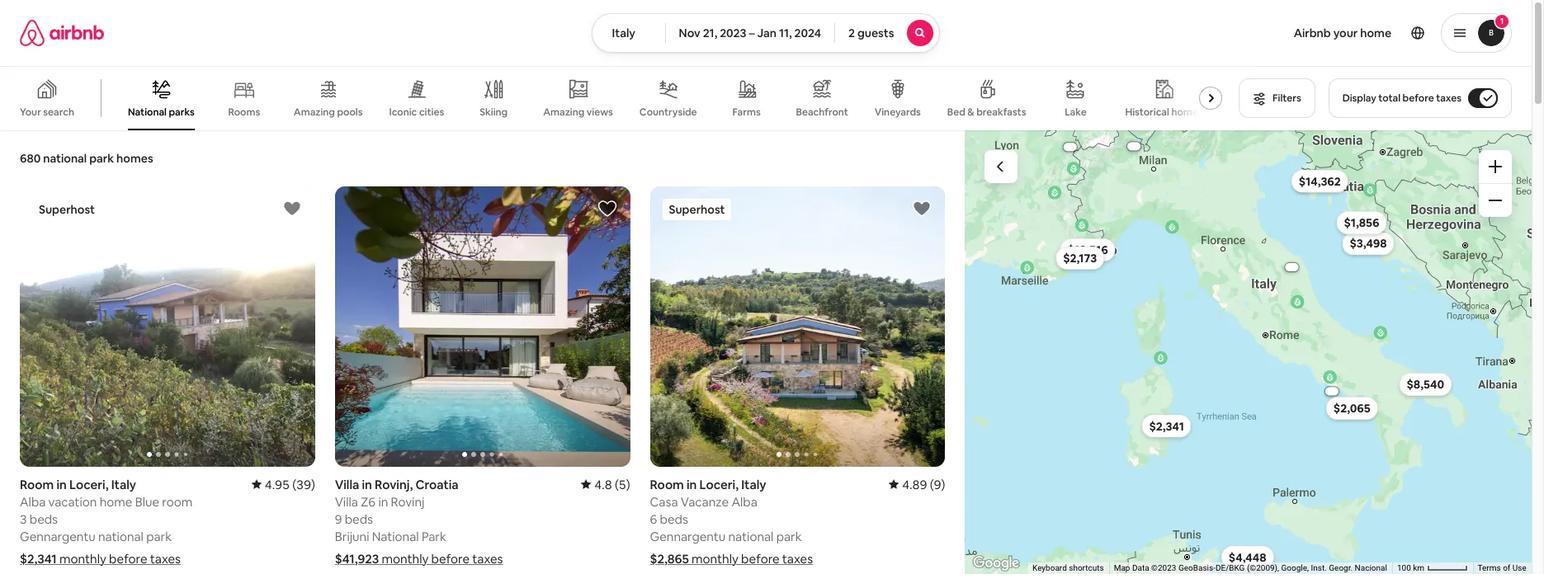 Task type: describe. For each thing, give the bounding box(es) containing it.
2023
[[720, 26, 747, 40]]

9
[[335, 512, 342, 527]]

terms of use
[[1478, 564, 1527, 573]]

$14,362
[[1300, 174, 1342, 189]]

gennargentu inside room in loceri, italy casa vacanze alba 6 beds gennargentu national park $2,865 monthly before taxes
[[650, 529, 726, 545]]

nacional
[[1355, 564, 1388, 573]]

map data ©2023 geobasis-de/bkg (©2009), google, inst. geogr. nacional
[[1114, 564, 1388, 573]]

4.8
[[595, 477, 612, 493]]

historical
[[1125, 105, 1170, 119]]

home inside room in loceri, italy alba vacation home blue room 3 beds gennargentu national park $2,341 monthly before taxes
[[100, 494, 132, 510]]

in right z6
[[378, 494, 388, 510]]

historical homes
[[1125, 105, 1203, 119]]

display
[[1343, 92, 1377, 105]]

group for room in loceri, italy casa vacanze alba 6 beds gennargentu national park $2,865 monthly before taxes
[[650, 187, 945, 467]]

national inside room in loceri, italy casa vacanze alba 6 beds gennargentu national park $2,865 monthly before taxes
[[728, 529, 774, 545]]

iconic cities
[[389, 105, 444, 119]]

$14,362 button
[[1292, 170, 1349, 193]]

in for vacation
[[57, 477, 67, 493]]

airbnb
[[1294, 26, 1331, 40]]

vacation
[[48, 494, 97, 510]]

km
[[1414, 564, 1425, 573]]

100
[[1398, 564, 1412, 573]]

alba inside room in loceri, italy casa vacanze alba 6 beds gennargentu national park $2,865 monthly before taxes
[[732, 494, 758, 510]]

group for villa in rovinj, croatia villa z6 in rovinj 9 beds brijuni national park $41,923 monthly before taxes
[[335, 187, 630, 467]]

room in loceri, italy alba vacation home blue room 3 beds gennargentu national park $2,341 monthly before taxes
[[20, 477, 193, 567]]

zoom out image
[[1489, 194, 1502, 207]]

11,
[[779, 26, 792, 40]]

italy button
[[592, 13, 666, 53]]

4.89 (9)
[[902, 477, 945, 493]]

your
[[20, 106, 41, 119]]

shortcuts
[[1069, 564, 1104, 573]]

views
[[587, 105, 613, 119]]

4.95
[[265, 477, 290, 493]]

display total before taxes
[[1343, 92, 1462, 105]]

nov
[[679, 26, 701, 40]]

room for alba
[[20, 477, 54, 493]]

$2,341 inside room in loceri, italy alba vacation home blue room 3 beds gennargentu national park $2,341 monthly before taxes
[[20, 551, 57, 567]]

$8,540
[[1407, 377, 1445, 392]]

add to wishlist: room in loceri, italy image for 4.89
[[912, 199, 932, 219]]

monthly inside villa in rovinj, croatia villa z6 in rovinj 9 beds brijuni national park $41,923 monthly before taxes
[[382, 551, 429, 567]]

blue
[[135, 494, 159, 510]]

add to wishlist: villa in rovinj, croatia image
[[597, 199, 617, 219]]

airbnb your home
[[1294, 26, 1392, 40]]

–
[[749, 26, 755, 40]]

monthly inside room in loceri, italy alba vacation home blue room 3 beds gennargentu national park $2,341 monthly before taxes
[[59, 551, 106, 567]]

italy for room in loceri, italy alba vacation home blue room 3 beds gennargentu national park $2,341 monthly before taxes
[[111, 477, 136, 493]]

$4,448
[[1229, 550, 1267, 565]]

680
[[20, 151, 41, 166]]

$1,856 button
[[1337, 211, 1388, 235]]

total
[[1379, 92, 1401, 105]]

©2023
[[1152, 564, 1177, 573]]

terms of use link
[[1478, 564, 1527, 573]]

italy for room in loceri, italy casa vacanze alba 6 beds gennargentu national park $2,865 monthly before taxes
[[741, 477, 766, 493]]

3
[[20, 512, 27, 527]]

$14,362 $1,856 $3,498
[[1300, 174, 1388, 251]]

terms
[[1478, 564, 1501, 573]]

beds inside room in loceri, italy casa vacanze alba 6 beds gennargentu national park $2,865 monthly before taxes
[[660, 512, 688, 527]]

use
[[1513, 564, 1527, 573]]

1 vertical spatial homes
[[116, 151, 153, 166]]

data
[[1133, 564, 1150, 573]]

$98,334
[[1324, 389, 1342, 394]]

(5)
[[615, 477, 630, 493]]

amazing for amazing pools
[[294, 106, 335, 119]]

google image
[[969, 553, 1024, 575]]

before inside room in loceri, italy casa vacanze alba 6 beds gennargentu national park $2,865 monthly before taxes
[[741, 551, 780, 567]]

gennargentu inside room in loceri, italy alba vacation home blue room 3 beds gennargentu national park $2,341 monthly before taxes
[[20, 529, 96, 545]]

$1,856
[[1345, 216, 1380, 230]]

zoom in image
[[1489, 160, 1502, 173]]

skiing
[[480, 106, 508, 119]]

100 km button
[[1393, 563, 1473, 575]]

$2,173
[[1064, 251, 1098, 266]]

$2,065
[[1334, 401, 1371, 416]]

casa
[[650, 494, 678, 510]]

loceri, for vacation
[[69, 477, 109, 493]]

$2,341 inside button
[[1150, 419, 1185, 434]]

2 guests
[[849, 26, 894, 40]]

bed
[[947, 106, 966, 119]]

4.89 out of 5 average rating,  9 reviews image
[[889, 477, 945, 493]]

bed & breakfasts
[[947, 106, 1026, 119]]

nov 21, 2023 – jan 11, 2024
[[679, 26, 821, 40]]

$142,667
[[1125, 144, 1145, 149]]

none search field containing italy
[[592, 13, 941, 53]]

$8,540 button
[[1400, 373, 1453, 396]]

room for casa
[[650, 477, 684, 493]]

search
[[43, 106, 74, 119]]

breakfasts
[[977, 106, 1026, 119]]

inst.
[[1311, 564, 1327, 573]]

geogr.
[[1329, 564, 1353, 573]]

before inside villa in rovinj, croatia villa z6 in rovinj 9 beds brijuni national park $41,923 monthly before taxes
[[431, 551, 470, 567]]

iconic
[[389, 105, 417, 119]]

profile element
[[960, 0, 1512, 66]]

0 horizontal spatial national
[[43, 151, 87, 166]]

filters
[[1273, 92, 1301, 105]]

de/bkg
[[1216, 564, 1245, 573]]

4.95 (39)
[[265, 477, 315, 493]]

in for z6
[[362, 477, 372, 493]]

of
[[1503, 564, 1511, 573]]

guests
[[858, 26, 894, 40]]

loceri, for vacanze
[[700, 477, 739, 493]]

nov 21, 2023 – jan 11, 2024 button
[[665, 13, 835, 53]]

z6
[[361, 494, 376, 510]]



Task type: locate. For each thing, give the bounding box(es) containing it.
21,
[[703, 26, 717, 40]]

national inside villa in rovinj, croatia villa z6 in rovinj 9 beds brijuni national park $41,923 monthly before taxes
[[372, 529, 419, 545]]

6
[[650, 512, 657, 527]]

keyboard shortcuts
[[1033, 564, 1104, 573]]

1 room from the left
[[20, 477, 54, 493]]

1 horizontal spatial $2,341
[[1150, 419, 1185, 434]]

alba up '3' at the left bottom of the page
[[20, 494, 46, 510]]

add to wishlist: room in loceri, italy image for 4.95
[[282, 199, 302, 219]]

airbnb your home link
[[1284, 16, 1402, 50]]

1 gennargentu from the left
[[20, 529, 96, 545]]

beds right '3' at the left bottom of the page
[[29, 512, 58, 527]]

0 vertical spatial national
[[128, 105, 167, 119]]

2 horizontal spatial national
[[728, 529, 774, 545]]

1 horizontal spatial home
[[1361, 26, 1392, 40]]

$2,865
[[650, 551, 689, 567]]

in up z6
[[362, 477, 372, 493]]

vacanze
[[681, 494, 729, 510]]

0 horizontal spatial monthly
[[59, 551, 106, 567]]

3 monthly from the left
[[692, 551, 739, 567]]

vineyards
[[875, 106, 921, 119]]

1 horizontal spatial national
[[98, 529, 144, 545]]

1
[[1500, 16, 1504, 26]]

1 horizontal spatial homes
[[1172, 105, 1203, 119]]

national parks
[[128, 105, 195, 119]]

2 monthly from the left
[[382, 551, 429, 567]]

2 villa from the top
[[335, 494, 358, 510]]

countryside
[[640, 106, 697, 119]]

680 national park homes
[[20, 151, 153, 166]]

$41,923
[[335, 551, 379, 567]]

alba right vacanze
[[732, 494, 758, 510]]

4.95 out of 5 average rating,  39 reviews image
[[252, 477, 315, 493]]

1 vertical spatial home
[[100, 494, 132, 510]]

loceri, up vacation
[[69, 477, 109, 493]]

$4,448 button
[[1222, 546, 1275, 569]]

2 beds from the left
[[345, 512, 373, 527]]

national down vacanze
[[728, 529, 774, 545]]

(39)
[[292, 477, 315, 493]]

$18,516
[[1068, 243, 1109, 258]]

2
[[849, 26, 855, 40]]

1 horizontal spatial loceri,
[[700, 477, 739, 493]]

1 horizontal spatial park
[[146, 529, 172, 545]]

park
[[422, 529, 446, 545]]

(9)
[[930, 477, 945, 493]]

beds down casa
[[660, 512, 688, 527]]

$3,498
[[1350, 236, 1388, 251]]

map
[[1114, 564, 1131, 573]]

1 horizontal spatial room
[[650, 477, 684, 493]]

room up '3' at the left bottom of the page
[[20, 477, 54, 493]]

$3,498 button
[[1343, 232, 1395, 255]]

group for room in loceri, italy alba vacation home blue room 3 beds gennargentu national park $2,341 monthly before taxes
[[20, 187, 315, 467]]

farms
[[733, 106, 761, 119]]

group
[[0, 66, 1229, 130], [20, 187, 315, 467], [335, 187, 630, 467], [650, 187, 945, 467]]

$2,341
[[1150, 419, 1185, 434], [20, 551, 57, 567]]

monthly down vacation
[[59, 551, 106, 567]]

monthly down park
[[382, 551, 429, 567]]

0 horizontal spatial loceri,
[[69, 477, 109, 493]]

loceri,
[[69, 477, 109, 493], [700, 477, 739, 493]]

home inside profile element
[[1361, 26, 1392, 40]]

geobasis-
[[1179, 564, 1216, 573]]

None search field
[[592, 13, 941, 53]]

group containing national parks
[[0, 66, 1229, 130]]

100 km
[[1398, 564, 1427, 573]]

rovinj
[[391, 494, 425, 510]]

amazing left the views
[[543, 105, 585, 119]]

gennargentu down vacation
[[20, 529, 96, 545]]

national
[[128, 105, 167, 119], [372, 529, 419, 545]]

1 loceri, from the left
[[69, 477, 109, 493]]

beds
[[29, 512, 58, 527], [345, 512, 373, 527], [660, 512, 688, 527]]

1 horizontal spatial monthly
[[382, 551, 429, 567]]

taxes
[[1436, 92, 1462, 105], [150, 551, 181, 567], [472, 551, 503, 567], [782, 551, 813, 567]]

1 vertical spatial national
[[372, 529, 419, 545]]

0 horizontal spatial gennargentu
[[20, 529, 96, 545]]

2 room from the left
[[650, 477, 684, 493]]

croatia
[[416, 477, 459, 493]]

1 beds from the left
[[29, 512, 58, 527]]

your
[[1334, 26, 1358, 40]]

2 horizontal spatial monthly
[[692, 551, 739, 567]]

home right your
[[1361, 26, 1392, 40]]

in for vacanze
[[687, 477, 697, 493]]

national right 680
[[43, 151, 87, 166]]

0 horizontal spatial $2,341
[[20, 551, 57, 567]]

loceri, inside room in loceri, italy alba vacation home blue room 3 beds gennargentu national park $2,341 monthly before taxes
[[69, 477, 109, 493]]

gennargentu up '$2,865' on the bottom of the page
[[650, 529, 726, 545]]

taxes inside room in loceri, italy alba vacation home blue room 3 beds gennargentu national park $2,341 monthly before taxes
[[150, 551, 181, 567]]

0 horizontal spatial beds
[[29, 512, 58, 527]]

keyboard
[[1033, 564, 1067, 573]]

0 horizontal spatial park
[[89, 151, 114, 166]]

in inside room in loceri, italy casa vacanze alba 6 beds gennargentu national park $2,865 monthly before taxes
[[687, 477, 697, 493]]

before
[[1403, 92, 1434, 105], [109, 551, 147, 567], [431, 551, 470, 567], [741, 551, 780, 567]]

amazing left pools
[[294, 106, 335, 119]]

monthly
[[59, 551, 106, 567], [382, 551, 429, 567], [692, 551, 739, 567]]

1 horizontal spatial alba
[[732, 494, 758, 510]]

national down blue
[[98, 529, 144, 545]]

0 vertical spatial villa
[[335, 477, 359, 493]]

beds up brijuni
[[345, 512, 373, 527]]

room inside room in loceri, italy casa vacanze alba 6 beds gennargentu national park $2,865 monthly before taxes
[[650, 477, 684, 493]]

amazing for amazing views
[[543, 105, 585, 119]]

0 horizontal spatial alba
[[20, 494, 46, 510]]

3 beds from the left
[[660, 512, 688, 527]]

1 horizontal spatial add to wishlist: room in loceri, italy image
[[912, 199, 932, 219]]

1 horizontal spatial beds
[[345, 512, 373, 527]]

loceri, up vacanze
[[700, 477, 739, 493]]

1 horizontal spatial gennargentu
[[650, 529, 726, 545]]

0 horizontal spatial italy
[[111, 477, 136, 493]]

taxes inside villa in rovinj, croatia villa z6 in rovinj 9 beds brijuni national park $41,923 monthly before taxes
[[472, 551, 503, 567]]

1 horizontal spatial national
[[372, 529, 419, 545]]

0 vertical spatial $2,341
[[1150, 419, 1185, 434]]

italy inside room in loceri, italy alba vacation home blue room 3 beds gennargentu national park $2,341 monthly before taxes
[[111, 477, 136, 493]]

italy inside button
[[612, 26, 635, 40]]

$2,065 button
[[1327, 397, 1379, 420]]

1 vertical spatial villa
[[335, 494, 358, 510]]

beachfront
[[796, 106, 848, 119]]

pools
[[337, 106, 363, 119]]

0 vertical spatial homes
[[1172, 105, 1203, 119]]

1 alba from the left
[[20, 494, 46, 510]]

google,
[[1282, 564, 1309, 573]]

home left blue
[[100, 494, 132, 510]]

4.89
[[902, 477, 927, 493]]

room inside room in loceri, italy alba vacation home blue room 3 beds gennargentu national park $2,341 monthly before taxes
[[20, 477, 54, 493]]

2 gennargentu from the left
[[650, 529, 726, 545]]

0 horizontal spatial amazing
[[294, 106, 335, 119]]

0 horizontal spatial national
[[128, 105, 167, 119]]

google map
showing 20 stays. region
[[965, 130, 1532, 575]]

4.8 (5)
[[595, 477, 630, 493]]

rovinj,
[[375, 477, 413, 493]]

room
[[162, 494, 193, 510]]

room up casa
[[650, 477, 684, 493]]

park inside room in loceri, italy casa vacanze alba 6 beds gennargentu national park $2,865 monthly before taxes
[[776, 529, 802, 545]]

room in loceri, italy casa vacanze alba 6 beds gennargentu national park $2,865 monthly before taxes
[[650, 477, 813, 567]]

park inside room in loceri, italy alba vacation home blue room 3 beds gennargentu national park $2,341 monthly before taxes
[[146, 529, 172, 545]]

national down 'rovinj'
[[372, 529, 419, 545]]

room
[[20, 477, 54, 493], [650, 477, 684, 493]]

home
[[1361, 26, 1392, 40], [100, 494, 132, 510]]

1 horizontal spatial amazing
[[543, 105, 585, 119]]

parks
[[169, 105, 195, 119]]

jan
[[757, 26, 777, 40]]

2 guests button
[[835, 13, 941, 53]]

2 horizontal spatial beds
[[660, 512, 688, 527]]

add to wishlist: room in loceri, italy image
[[282, 199, 302, 219], [912, 199, 932, 219]]

1 add to wishlist: room in loceri, italy image from the left
[[282, 199, 302, 219]]

(©2009),
[[1247, 564, 1280, 573]]

homes
[[1172, 105, 1203, 119], [116, 151, 153, 166]]

taxes inside room in loceri, italy casa vacanze alba 6 beds gennargentu national park $2,865 monthly before taxes
[[782, 551, 813, 567]]

1 horizontal spatial italy
[[612, 26, 635, 40]]

beds inside room in loceri, italy alba vacation home blue room 3 beds gennargentu national park $2,341 monthly before taxes
[[29, 512, 58, 527]]

1 vertical spatial $2,341
[[20, 551, 57, 567]]

your search
[[20, 106, 74, 119]]

in up vacanze
[[687, 477, 697, 493]]

2 alba from the left
[[732, 494, 758, 510]]

amazing views
[[543, 105, 613, 119]]

$2,173 button
[[1056, 247, 1105, 270]]

$142,667 button
[[1118, 142, 1151, 151]]

2 loceri, from the left
[[700, 477, 739, 493]]

0 horizontal spatial add to wishlist: room in loceri, italy image
[[282, 199, 302, 219]]

national left the parks
[[128, 105, 167, 119]]

monthly right '$2,865' on the bottom of the page
[[692, 551, 739, 567]]

homes right historical
[[1172, 105, 1203, 119]]

0 vertical spatial home
[[1361, 26, 1392, 40]]

italy inside room in loceri, italy casa vacanze alba 6 beds gennargentu national park $2,865 monthly before taxes
[[741, 477, 766, 493]]

0 horizontal spatial room
[[20, 477, 54, 493]]

1 villa from the top
[[335, 477, 359, 493]]

national
[[43, 151, 87, 166], [98, 529, 144, 545], [728, 529, 774, 545]]

loceri, inside room in loceri, italy casa vacanze alba 6 beds gennargentu national park $2,865 monthly before taxes
[[700, 477, 739, 493]]

national inside room in loceri, italy alba vacation home blue room 3 beds gennargentu national park $2,341 monthly before taxes
[[98, 529, 144, 545]]

in up vacation
[[57, 477, 67, 493]]

alba
[[20, 494, 46, 510], [732, 494, 758, 510]]

alba inside room in loceri, italy alba vacation home blue room 3 beds gennargentu national park $2,341 monthly before taxes
[[20, 494, 46, 510]]

2 horizontal spatial park
[[776, 529, 802, 545]]

keyboard shortcuts button
[[1033, 563, 1104, 575]]

villa
[[335, 477, 359, 493], [335, 494, 358, 510]]

in
[[57, 477, 67, 493], [362, 477, 372, 493], [687, 477, 697, 493], [378, 494, 388, 510]]

0 horizontal spatial homes
[[116, 151, 153, 166]]

beds inside villa in rovinj, croatia villa z6 in rovinj 9 beds brijuni national park $41,923 monthly before taxes
[[345, 512, 373, 527]]

homes down national parks
[[116, 151, 153, 166]]

monthly inside room in loceri, italy casa vacanze alba 6 beds gennargentu national park $2,865 monthly before taxes
[[692, 551, 739, 567]]

filters button
[[1239, 78, 1315, 118]]

brijuni
[[335, 529, 369, 545]]

&
[[968, 106, 975, 119]]

in inside room in loceri, italy alba vacation home blue room 3 beds gennargentu national park $2,341 monthly before taxes
[[57, 477, 67, 493]]

4.8 out of 5 average rating,  5 reviews image
[[581, 477, 630, 493]]

before inside room in loceri, italy alba vacation home blue room 3 beds gennargentu national park $2,341 monthly before taxes
[[109, 551, 147, 567]]

2 add to wishlist: room in loceri, italy image from the left
[[912, 199, 932, 219]]

$2,341 button
[[1142, 415, 1192, 438]]

1 monthly from the left
[[59, 551, 106, 567]]

2 horizontal spatial italy
[[741, 477, 766, 493]]

0 horizontal spatial home
[[100, 494, 132, 510]]



Task type: vqa. For each thing, say whether or not it's contained in the screenshot.
$2,865
yes



